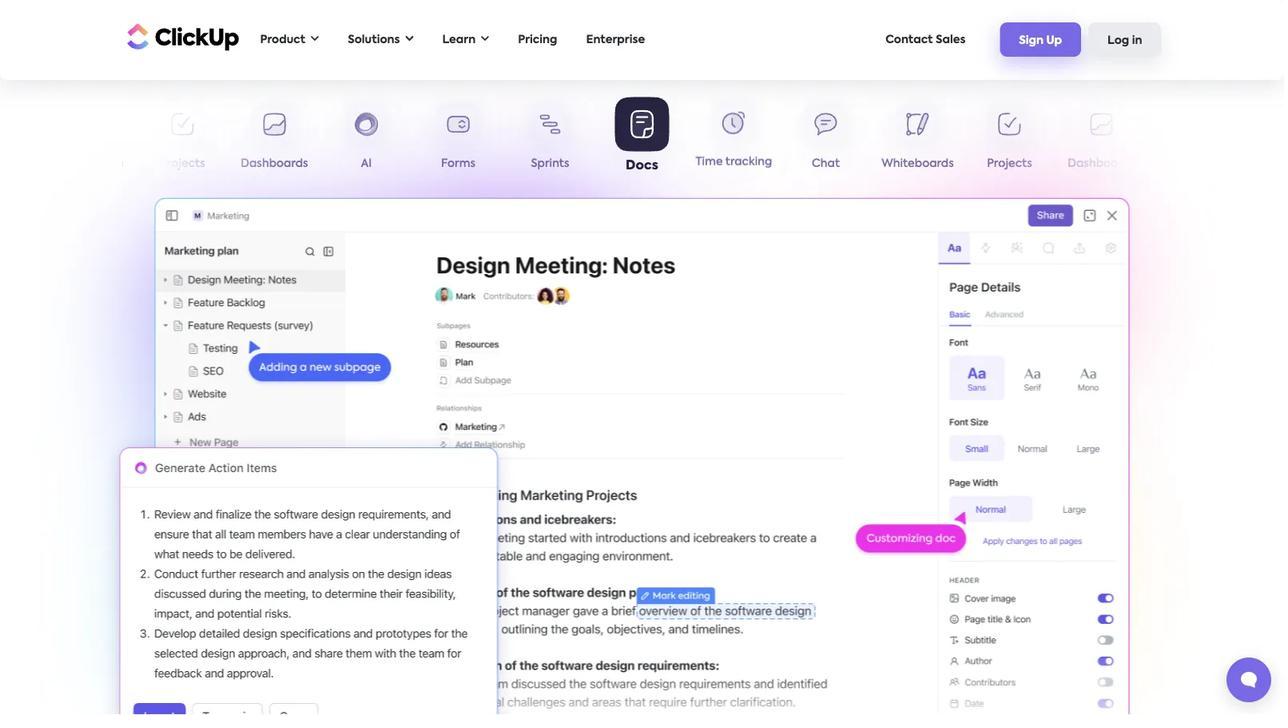 Task type: locate. For each thing, give the bounding box(es) containing it.
1 horizontal spatial dashboards button
[[1056, 102, 1148, 176]]

solutions button
[[340, 23, 422, 56]]

0 horizontal spatial whiteboards button
[[45, 102, 137, 176]]

time
[[696, 158, 723, 169]]

contact sales link
[[878, 23, 974, 56]]

0 horizontal spatial projects button
[[137, 102, 229, 176]]

projects button
[[137, 102, 229, 176], [964, 102, 1056, 176]]

contact sales
[[886, 34, 966, 45]]

2 projects button from the left
[[964, 102, 1056, 176]]

1 horizontal spatial projects button
[[964, 102, 1056, 176]]

whiteboards button
[[45, 102, 137, 176], [872, 102, 964, 176]]

product
[[260, 34, 305, 45]]

dashboards
[[241, 158, 308, 169], [1068, 158, 1135, 169]]

1 horizontal spatial whiteboards
[[882, 158, 954, 169]]

0 horizontal spatial whiteboards
[[55, 158, 127, 169]]

enterprise link
[[578, 23, 653, 56]]

whiteboards
[[55, 158, 127, 169], [882, 158, 954, 169]]

docs button
[[596, 97, 688, 176]]

product button
[[252, 23, 327, 56]]

in
[[1132, 35, 1143, 46]]

sign
[[1019, 35, 1044, 46]]

1 horizontal spatial whiteboards button
[[872, 102, 964, 176]]

sign up
[[1019, 35, 1062, 46]]

solutions
[[348, 34, 400, 45]]

1 horizontal spatial projects
[[987, 158, 1032, 169]]

1 whiteboards from the left
[[55, 158, 127, 169]]

0 horizontal spatial dashboards
[[241, 158, 308, 169]]

projects
[[160, 158, 205, 169], [987, 158, 1032, 169]]

1 dashboards from the left
[[241, 158, 308, 169]]

sprints
[[531, 158, 569, 169]]

1 horizontal spatial dashboards
[[1068, 158, 1135, 169]]

ai button
[[320, 102, 412, 176]]

dashboards for 2nd dashboards button from right
[[241, 158, 308, 169]]

forms button
[[412, 102, 504, 176]]

log
[[1108, 35, 1130, 46]]

0 horizontal spatial dashboards button
[[229, 102, 320, 176]]

2 projects from the left
[[987, 158, 1032, 169]]

learn button
[[434, 23, 497, 56]]

chat button
[[780, 102, 872, 176]]

1 projects from the left
[[160, 158, 205, 169]]

0 horizontal spatial projects
[[160, 158, 205, 169]]

dashboards button
[[229, 102, 320, 176], [1056, 102, 1148, 176]]

enterprise
[[586, 34, 645, 45]]

log in
[[1108, 35, 1143, 46]]

time tracking
[[696, 158, 772, 169]]

docs image
[[154, 198, 1130, 715], [99, 429, 518, 715]]

2 whiteboards button from the left
[[872, 102, 964, 176]]

2 dashboards from the left
[[1068, 158, 1135, 169]]



Task type: vqa. For each thing, say whether or not it's contained in the screenshot.
CONTACT SALES
yes



Task type: describe. For each thing, give the bounding box(es) containing it.
1 dashboards button from the left
[[229, 102, 320, 176]]

docs
[[626, 159, 658, 172]]

1 projects button from the left
[[137, 102, 229, 176]]

contact
[[886, 34, 933, 45]]

pricing link
[[510, 23, 565, 56]]

sign up button
[[1000, 23, 1081, 57]]

ai
[[361, 158, 372, 169]]

sales
[[936, 34, 966, 45]]

2 whiteboards from the left
[[882, 158, 954, 169]]

dashboards for first dashboards button from the right
[[1068, 158, 1135, 169]]

log in link
[[1089, 23, 1162, 57]]

up
[[1047, 35, 1062, 46]]

pricing
[[518, 34, 557, 45]]

2 dashboards button from the left
[[1056, 102, 1148, 176]]

time tracking button
[[688, 102, 780, 176]]

chat
[[812, 158, 840, 169]]

1 whiteboards button from the left
[[45, 102, 137, 176]]

learn
[[442, 34, 476, 45]]

clickup image
[[123, 21, 239, 52]]

tracking
[[726, 158, 772, 169]]

sprints button
[[504, 102, 596, 176]]

forms
[[441, 158, 476, 169]]



